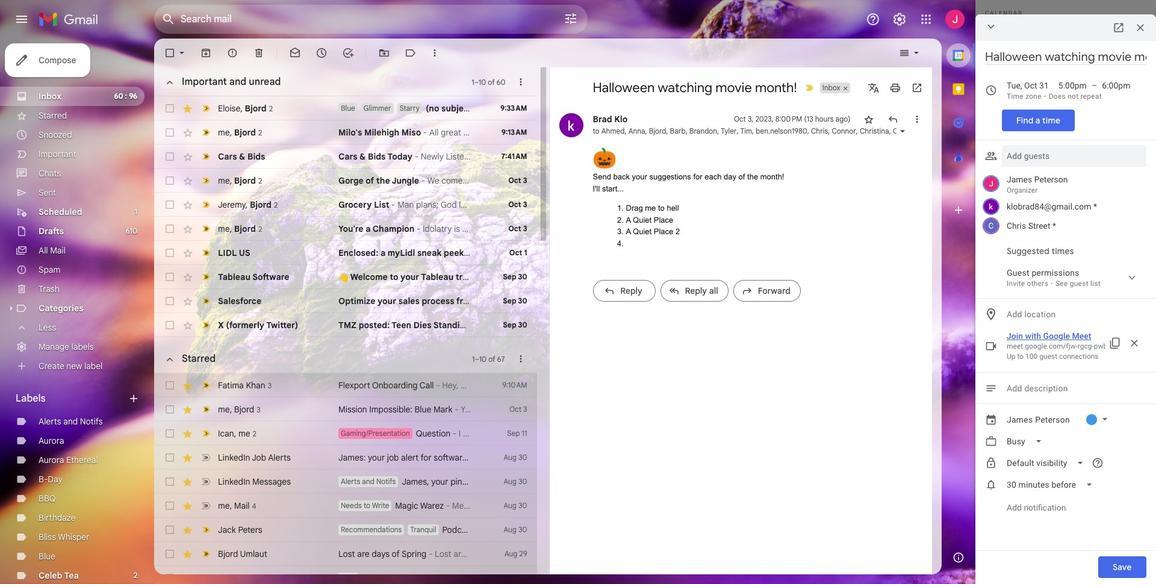 Task type: describe. For each thing, give the bounding box(es) containing it.
tyler
[[721, 127, 737, 136]]

- right the jungle
[[422, 175, 425, 186]]

has
[[551, 452, 565, 463]]

3 for grocery list -
[[523, 200, 527, 209]]

the inside important and unread tab panel
[[376, 175, 390, 186]]

0 vertical spatial month!
[[755, 80, 797, 96]]

question
[[416, 428, 451, 439]]

me right "ican"
[[239, 428, 250, 439]]

search mail image
[[158, 8, 180, 30]]

1 tableau from the left
[[218, 272, 251, 283]]

brad
[[593, 114, 613, 125]]

oct 3, 2023, 8:00 pm (13 hours ago)
[[734, 114, 851, 124]]

drafts link
[[39, 226, 64, 237]]

row containing fatima khan
[[154, 374, 537, 398]]

forward link
[[734, 280, 801, 302]]

- up the enclosed: a mylidl sneak peek link
[[417, 224, 421, 234]]

impossible:
[[369, 404, 413, 415]]

row containing salesforce
[[154, 289, 579, 313]]

- right spring
[[429, 549, 433, 560]]

oct 3 for mission impossible: blue mark -
[[510, 405, 527, 414]]

and for alerts and notifs james, your pin is 782820. please confirm your email address
[[362, 477, 375, 486]]

your up sales
[[401, 272, 419, 283]]

car
[[509, 320, 524, 331]]

b-
[[39, 474, 48, 485]]

a for mylidl
[[381, 248, 386, 258]]

milehigh
[[364, 127, 400, 138]]

each
[[705, 172, 722, 181]]

9:33 am
[[501, 104, 527, 113]]

archive image
[[200, 47, 212, 59]]

oct for grocery list -
[[509, 200, 521, 209]]

concrete
[[581, 320, 618, 331]]

month! inside send back your suggestions for each day of the month! i'll start... drag me to hell a quiet place a quiet place 2
[[761, 172, 785, 181]]

10 for 1 – 10 of 67
[[479, 355, 487, 364]]

job
[[387, 452, 399, 463]]

🎃 image
[[593, 147, 616, 170]]

ican
[[218, 428, 234, 439]]

and for alerts and notifs
[[63, 416, 78, 427]]

peters
[[238, 525, 262, 536]]

your left pin
[[432, 477, 449, 487]]

tmz posted: teen dies standing through car sunroof, hits concrete be...
[[339, 320, 639, 331]]

oranges
[[362, 573, 395, 584]]

alert
[[401, 452, 419, 463]]

your left email
[[564, 477, 581, 487]]

welcome to your tableau trial! link
[[339, 271, 475, 283]]

1 for 1
[[135, 207, 137, 216]]

me up jack
[[218, 500, 230, 511]]

starred tab panel
[[154, 337, 637, 584]]

bjord down jack
[[218, 549, 238, 560]]

of right gorge
[[366, 175, 374, 186]]

row containing bjord umlaut
[[154, 542, 537, 566]]

- right mark
[[455, 404, 459, 415]]

sep for x (formerly twitter)
[[503, 321, 517, 330]]

bjord left barb
[[649, 127, 667, 136]]

jeremy
[[218, 199, 246, 210]]

of for 67
[[489, 355, 496, 364]]

engineer
[[469, 452, 503, 463]]

4 row from the top
[[154, 169, 537, 193]]

starred link
[[39, 110, 67, 121]]

blue link
[[39, 551, 55, 562]]

to down brad
[[593, 127, 600, 136]]

- right today
[[415, 151, 419, 162]]

all
[[709, 286, 719, 296]]

bjord right jeremy at the top of page
[[250, 199, 272, 210]]

96
[[129, 92, 137, 101]]

row containing cars & bids
[[154, 145, 537, 169]]

optimize
[[339, 296, 376, 307]]

9:10 am
[[502, 381, 527, 390]]

for for suggestions
[[694, 172, 703, 181]]

create
[[39, 361, 64, 372]]

(13
[[805, 114, 814, 124]]

me , bjord 2 for you're
[[218, 223, 262, 234]]

jack peters
[[218, 525, 262, 536]]

in
[[505, 452, 512, 463]]

sneak
[[417, 248, 442, 258]]

30 for peters
[[519, 525, 527, 534]]

bids for cars & bids
[[248, 151, 265, 162]]

row containing jack peters
[[154, 518, 537, 542]]

chats
[[39, 168, 61, 179]]

sunroof,
[[525, 320, 560, 331]]

1 – 10 of 67
[[472, 355, 505, 364]]

me up "ican"
[[218, 404, 230, 415]]

your left sales
[[378, 296, 396, 307]]

standing
[[434, 320, 470, 331]]

subject)
[[442, 103, 476, 114]]

row containing tableau software
[[154, 265, 537, 289]]

oct 1
[[510, 248, 527, 257]]

linkedin for linkedin messages
[[218, 477, 250, 487]]

👋 image
[[339, 273, 349, 283]]

klo
[[615, 114, 628, 125]]

welcome to your tableau trial!
[[349, 272, 475, 283]]

lidl us
[[218, 248, 250, 258]]

scheduled link
[[39, 207, 82, 217]]

oct 3 for grocery list -
[[509, 200, 527, 209]]

posted:
[[359, 320, 390, 331]]

delete image
[[253, 47, 265, 59]]

and for important and unread
[[229, 76, 247, 88]]

oct for mission impossible: blue mark -
[[510, 405, 522, 414]]

bjord down fatima khan 3
[[234, 404, 254, 415]]

lost are days of spring -
[[339, 549, 435, 560]]

inbox for inbox link
[[39, 91, 61, 102]]

snooze image
[[316, 47, 328, 59]]

row containing eloise
[[154, 96, 537, 120]]

aug 30 for magic warez
[[504, 501, 527, 510]]

30 for software
[[518, 272, 527, 281]]

sep 11
[[507, 429, 527, 438]]

2 inside eloise , bjord 2
[[269, 104, 273, 113]]

row containing linkedin job alerts
[[154, 446, 618, 470]]

blue inside important and unread tab panel
[[341, 104, 355, 113]]

manage
[[39, 342, 69, 352]]

me , bjord 2 for milo's
[[218, 127, 262, 138]]

30 for messages
[[519, 477, 527, 486]]

your left job
[[368, 452, 385, 463]]

labels
[[71, 342, 94, 352]]

4
[[252, 502, 256, 511]]

6 30 from the top
[[519, 501, 527, 510]]

advanced search options image
[[559, 7, 583, 31]]

ago)
[[836, 114, 851, 124]]

flexport onboarding call -
[[339, 380, 442, 391]]

label
[[84, 361, 103, 372]]

2 inside ican , me 2
[[253, 429, 257, 438]]

1 vertical spatial alerts
[[268, 452, 291, 463]]

hits
[[562, 320, 579, 331]]

sep for salesforce
[[503, 296, 517, 305]]

to right lead
[[498, 296, 506, 307]]

me , bjord 2 for gorge
[[218, 175, 262, 186]]

labels heading
[[16, 393, 128, 405]]

mission
[[339, 404, 367, 415]]

oct 3 for you're a champion -
[[509, 224, 527, 233]]

salesforce
[[218, 296, 262, 307]]

grocery list -
[[339, 199, 398, 210]]

6 row from the top
[[154, 217, 537, 241]]

the inside send back your suggestions for each day of the month! i'll start... drag me to hell a quiet place a quiet place 2
[[748, 172, 759, 181]]

and inside optimize your sales process from lead to cash and beyond link
[[530, 296, 546, 307]]

add to tasks image
[[342, 47, 354, 59]]

2 inside send back your suggestions for each day of the month! i'll start... drag me to hell a quiet place a quiet place 2
[[676, 227, 680, 236]]

inbox for inbox 'button' at the top of page
[[823, 83, 841, 92]]

categories link
[[39, 303, 84, 314]]

3,
[[748, 114, 754, 124]]

labels
[[16, 393, 46, 405]]

lead
[[478, 296, 496, 307]]

hours
[[816, 114, 834, 124]]

Not starred checkbox
[[863, 113, 875, 125]]

7:41 am
[[501, 152, 527, 161]]

alerts for alerts and notifs james, your pin is 782820. please confirm your email address
[[341, 477, 360, 486]]

mark as read image
[[289, 47, 301, 59]]

gorge
[[339, 175, 364, 186]]

reply all link
[[661, 280, 729, 302]]

b-day link
[[39, 474, 63, 485]]

1 place from the top
[[654, 215, 674, 224]]

aurora for aurora ethereal
[[39, 455, 64, 466]]

christina
[[860, 127, 890, 136]]

east
[[514, 452, 531, 463]]

2 30 from the top
[[518, 296, 527, 305]]

inbox section options image
[[515, 76, 527, 88]]

1 – 10 of 60
[[472, 77, 506, 86]]

aurora ethereal
[[39, 455, 98, 466]]

bliss whisper
[[39, 532, 89, 543]]

- right list
[[392, 199, 396, 210]]

alerts for alerts and notifs
[[39, 416, 61, 427]]

trash link
[[39, 284, 60, 295]]

👀 image
[[466, 249, 477, 259]]

of for spring
[[392, 549, 400, 560]]

1 for 1 – 10 of 60
[[472, 77, 475, 86]]

2 a from the top
[[626, 227, 631, 236]]

1 aug 30 from the top
[[504, 453, 527, 462]]

gmail image
[[39, 7, 104, 31]]

bjord down cars & bids
[[234, 175, 256, 186]]

me down eloise
[[218, 127, 230, 138]]

610
[[126, 227, 137, 236]]

show details image
[[899, 128, 906, 135]]

simon
[[244, 573, 267, 584]]

& for cars & bids today -
[[360, 151, 366, 162]]

60 inside important and unread tab panel
[[497, 77, 506, 86]]

cars & bids today -
[[339, 151, 421, 162]]

29
[[520, 549, 527, 558]]

67
[[497, 355, 505, 364]]

- right call
[[436, 380, 440, 391]]

side panel section
[[942, 39, 976, 575]]

pin
[[451, 477, 462, 487]]

lost
[[339, 549, 355, 560]]

labels navigation
[[0, 39, 154, 584]]

- right warez
[[446, 501, 450, 511]]

linkedin job alerts
[[218, 452, 291, 463]]

2 quiet from the top
[[633, 227, 652, 236]]

mail inside labels navigation
[[50, 245, 66, 256]]

please
[[505, 477, 531, 487]]

- right miso
[[423, 127, 427, 138]]

bjord right eloise
[[245, 103, 267, 114]]



Task type: locate. For each thing, give the bounding box(es) containing it.
for left the "each" at the right top of the page
[[694, 172, 703, 181]]

13 row from the top
[[154, 422, 537, 446]]

teen
[[392, 320, 412, 331]]

for right alert
[[421, 452, 432, 463]]

sep down oct 1
[[503, 272, 517, 281]]

row up grocery
[[154, 169, 537, 193]]

notifs for alerts and notifs
[[80, 416, 103, 427]]

3 for gorge of the jungle -
[[523, 176, 527, 185]]

inbox inside labels navigation
[[39, 91, 61, 102]]

0 vertical spatial mail
[[50, 245, 66, 256]]

row
[[154, 96, 537, 120], [154, 120, 537, 145], [154, 145, 537, 169], [154, 169, 537, 193], [154, 193, 537, 217], [154, 217, 537, 241], [154, 241, 537, 265], [154, 265, 537, 289], [154, 289, 579, 313], [154, 313, 639, 337], [154, 374, 537, 398], [154, 398, 537, 422], [154, 422, 537, 446], [154, 446, 618, 470], [154, 470, 637, 494], [154, 494, 537, 518], [154, 518, 537, 542], [154, 542, 537, 566], [154, 566, 537, 584]]

- right the question
[[453, 428, 457, 439]]

mail right all
[[50, 245, 66, 256]]

1 up cash
[[524, 248, 527, 257]]

settings image
[[893, 12, 907, 27]]

1 vertical spatial –
[[475, 355, 479, 364]]

2 inside labels navigation
[[134, 571, 137, 580]]

important down snoozed
[[39, 149, 76, 160]]

of inside send back your suggestions for each day of the month! i'll start... drag me to hell a quiet place a quiet place 2
[[739, 172, 745, 181]]

1 horizontal spatial blue
[[341, 104, 355, 113]]

3 30 from the top
[[518, 321, 527, 330]]

0 horizontal spatial starred
[[39, 110, 67, 121]]

row containing jeremy
[[154, 193, 537, 217]]

0 horizontal spatial a
[[366, 224, 371, 234]]

1 aurora from the top
[[39, 436, 64, 446]]

0 horizontal spatial for
[[421, 452, 432, 463]]

day
[[724, 172, 737, 181]]

1 me , bjord 2 from the top
[[218, 127, 262, 138]]

and inside labels navigation
[[63, 416, 78, 427]]

row containing ican
[[154, 422, 537, 446]]

0 vertical spatial quiet
[[633, 215, 652, 224]]

2 aurora from the top
[[39, 455, 64, 466]]

2 place from the top
[[654, 227, 674, 236]]

jacob simon
[[218, 573, 267, 584]]

0 vertical spatial important
[[182, 76, 227, 88]]

notifs down labels heading on the left bottom of page
[[80, 416, 103, 427]]

cars for cars & bids today -
[[339, 151, 358, 162]]

1 vertical spatial 60
[[114, 92, 123, 101]]

write
[[372, 501, 389, 510]]

podcasts
[[443, 525, 478, 536]]

sep 30 down oct 1
[[503, 272, 527, 281]]

30 for job
[[519, 453, 527, 462]]

alerts down james:
[[341, 477, 360, 486]]

None search field
[[154, 5, 588, 34]]

toggle split pane mode image
[[899, 47, 911, 59]]

7 30 from the top
[[519, 525, 527, 534]]

30 for (formerly
[[518, 321, 527, 330]]

0 horizontal spatial tableau
[[218, 272, 251, 283]]

12 row from the top
[[154, 398, 537, 422]]

alerts and notifs link
[[39, 416, 103, 427]]

0 horizontal spatial bids
[[248, 151, 265, 162]]

bids for cars & bids today -
[[368, 151, 386, 162]]

0 horizontal spatial blue
[[39, 551, 55, 562]]

1 vertical spatial me , bjord 2
[[218, 175, 262, 186]]

aug for james, your pin is 782820. please confirm your email address
[[504, 477, 517, 486]]

3 for mission impossible: blue mark -
[[524, 405, 527, 414]]

and inside alerts and notifs james, your pin is 782820. please confirm your email address
[[362, 477, 375, 486]]

(no
[[426, 103, 440, 114]]

10 inside starred tab panel
[[479, 355, 487, 364]]

sep down cash
[[503, 321, 517, 330]]

of right the days
[[392, 549, 400, 560]]

row down lost
[[154, 566, 537, 584]]

mail left '4'
[[234, 500, 250, 511]]

a left mylidl
[[381, 248, 386, 258]]

-
[[423, 127, 427, 138], [415, 151, 419, 162], [422, 175, 425, 186], [392, 199, 396, 210], [417, 224, 421, 234], [436, 380, 440, 391], [455, 404, 459, 415], [453, 428, 457, 439], [446, 501, 450, 511], [429, 549, 433, 560], [397, 573, 401, 584]]

oct 3 inside starred tab panel
[[510, 405, 527, 414]]

blue left mark
[[415, 404, 432, 415]]

important
[[182, 76, 227, 88], [39, 149, 76, 160]]

me , bjord 2 up us
[[218, 223, 262, 234]]

tableau down lidl us
[[218, 272, 251, 283]]

bjord down jeremy , bjord 2
[[234, 223, 256, 234]]

aug 30 for podcasts
[[504, 525, 527, 534]]

a right you're
[[366, 224, 371, 234]]

job
[[252, 452, 266, 463]]

important inside important and unread button
[[182, 76, 227, 88]]

linkedin messages
[[218, 477, 291, 487]]

software
[[434, 452, 467, 463]]

0 vertical spatial blue
[[341, 104, 355, 113]]

row containing x (formerly twitter)
[[154, 313, 639, 337]]

linkedin for linkedin job alerts
[[218, 452, 250, 463]]

row down grocery
[[154, 217, 537, 241]]

row down you're
[[154, 241, 537, 265]]

for inside starred tab panel
[[421, 452, 432, 463]]

james: your job alert for software engineer in east asia has been created link
[[339, 452, 618, 464]]

None checkbox
[[164, 47, 176, 59], [164, 127, 176, 139], [164, 175, 176, 187], [164, 223, 176, 235], [164, 319, 176, 331], [164, 380, 176, 392], [164, 476, 176, 488], [164, 548, 176, 560], [164, 47, 176, 59], [164, 127, 176, 139], [164, 175, 176, 187], [164, 223, 176, 235], [164, 319, 176, 331], [164, 380, 176, 392], [164, 476, 176, 488], [164, 548, 176, 560]]

and inside important and unread button
[[229, 76, 247, 88]]

1 vertical spatial a
[[381, 248, 386, 258]]

to inside needs to write magic warez -
[[364, 501, 371, 510]]

1 horizontal spatial bids
[[368, 151, 386, 162]]

james,
[[402, 477, 429, 487]]

notifs up write at the bottom of the page
[[377, 477, 396, 486]]

enclosed: a mylidl sneak peek
[[339, 248, 466, 258]]

30 down cash
[[518, 321, 527, 330]]

support image
[[866, 12, 881, 27]]

cars down milo's
[[339, 151, 358, 162]]

starred inside starred button
[[182, 353, 216, 365]]

inbox button
[[820, 83, 842, 93]]

your inside send back your suggestions for each day of the month! i'll start... drag me to hell a quiet place a quiet place 2
[[632, 172, 648, 181]]

sep 30 down cash
[[503, 321, 527, 330]]

2 cars from the left
[[339, 151, 358, 162]]

2 tableau from the left
[[421, 272, 454, 283]]

0 horizontal spatial mail
[[50, 245, 66, 256]]

1 quiet from the top
[[633, 215, 652, 224]]

15 row from the top
[[154, 470, 637, 494]]

3 inside me , bjord 3
[[257, 405, 261, 414]]

important inside labels navigation
[[39, 149, 76, 160]]

– inside important and unread tab panel
[[475, 77, 479, 86]]

celeb tea
[[39, 571, 79, 581]]

oct for gorge of the jungle -
[[509, 176, 521, 185]]

17 row from the top
[[154, 518, 537, 542]]

2 horizontal spatial blue
[[415, 404, 432, 415]]

0 vertical spatial a
[[366, 224, 371, 234]]

60 left inbox section options image
[[497, 77, 506, 86]]

me inside send back your suggestions for each day of the month! i'll start... drag me to hell a quiet place a quiet place 2
[[645, 204, 656, 213]]

tableau up process
[[421, 272, 454, 283]]

reply all
[[685, 286, 719, 296]]

1 horizontal spatial a
[[381, 248, 386, 258]]

5 30 from the top
[[519, 477, 527, 486]]

inbox up "starred" link
[[39, 91, 61, 102]]

& up jeremy , bjord 2
[[239, 151, 245, 162]]

me up "lidl"
[[218, 223, 230, 234]]

2 linkedin from the top
[[218, 477, 250, 487]]

bjord
[[245, 103, 267, 114], [649, 127, 667, 136], [234, 127, 256, 138], [234, 175, 256, 186], [250, 199, 272, 210], [234, 223, 256, 234], [234, 404, 254, 415], [218, 549, 238, 560]]

0 horizontal spatial important
[[39, 149, 76, 160]]

1 horizontal spatial the
[[748, 172, 759, 181]]

10 for 1 – 10 of 60
[[479, 77, 486, 86]]

mail
[[50, 245, 66, 256], [234, 500, 250, 511]]

important for important and unread
[[182, 76, 227, 88]]

1 horizontal spatial mail
[[234, 500, 250, 511]]

cars & bids
[[218, 151, 265, 162]]

james: your job alert for software engineer in east asia has been created
[[339, 452, 618, 463]]

1 vertical spatial for
[[421, 452, 432, 463]]

notifs for alerts and notifs james, your pin is 782820. please confirm your email address
[[377, 477, 396, 486]]

sep inside starred tab panel
[[507, 429, 520, 438]]

and left unread at left top
[[229, 76, 247, 88]]

1 vertical spatial starred
[[182, 353, 216, 365]]

2 & from the left
[[360, 151, 366, 162]]

to left write at the bottom of the page
[[364, 501, 371, 510]]

to right welcome
[[390, 272, 399, 283]]

9 row from the top
[[154, 289, 579, 313]]

sales
[[399, 296, 420, 307]]

aug for magic warez
[[504, 501, 517, 510]]

move to image
[[378, 47, 390, 59]]

aug right 782820. at the left bottom of page
[[504, 477, 517, 486]]

a
[[626, 215, 631, 224], [626, 227, 631, 236]]

2 bids from the left
[[368, 151, 386, 162]]

oranges -
[[362, 573, 403, 584]]

8 row from the top
[[154, 265, 537, 289]]

sent
[[39, 187, 56, 198]]

aug left 29
[[505, 549, 518, 558]]

0 horizontal spatial notifs
[[80, 416, 103, 427]]

more image
[[429, 47, 441, 59]]

important and unread tab panel
[[154, 67, 639, 337]]

14 row from the top
[[154, 446, 618, 470]]

0 vertical spatial place
[[654, 215, 674, 224]]

0 vertical spatial aurora
[[39, 436, 64, 446]]

aug for oranges
[[505, 574, 518, 583]]

tableau
[[218, 272, 251, 283], [421, 272, 454, 283]]

tranquil
[[410, 525, 437, 534]]

30 right in at bottom left
[[519, 453, 527, 462]]

oct inside starred tab panel
[[510, 405, 522, 414]]

blue inside starred tab panel
[[415, 404, 432, 415]]

alerts inside labels navigation
[[39, 416, 61, 427]]

2 vertical spatial me , bjord 2
[[218, 223, 262, 234]]

1 cars from the left
[[218, 151, 237, 162]]

labels image
[[405, 47, 417, 59]]

aug right engineer
[[504, 453, 517, 462]]

bids up jeremy , bjord 2
[[248, 151, 265, 162]]

0 horizontal spatial alerts
[[39, 416, 61, 427]]

3 row from the top
[[154, 145, 537, 169]]

1 horizontal spatial cars
[[339, 151, 358, 162]]

1 vertical spatial notifs
[[377, 477, 396, 486]]

1 up 610
[[135, 207, 137, 216]]

7 row from the top
[[154, 241, 537, 265]]

notifs inside alerts and notifs james, your pin is 782820. please confirm your email address
[[377, 477, 396, 486]]

forward
[[758, 286, 791, 296]]

notifs
[[80, 416, 103, 427], [377, 477, 396, 486]]

ethereal
[[66, 455, 98, 466]]

inbox
[[823, 83, 841, 92], [39, 91, 61, 102]]

1 horizontal spatial tableau
[[421, 272, 454, 283]]

your right back
[[632, 172, 648, 181]]

inbox inside 'button'
[[823, 83, 841, 92]]

important for important link
[[39, 149, 76, 160]]

sent link
[[39, 187, 56, 198]]

1 horizontal spatial important
[[182, 76, 227, 88]]

not starred image
[[863, 113, 875, 125]]

10 row from the top
[[154, 313, 639, 337]]

0 horizontal spatial inbox
[[39, 91, 61, 102]]

alerts and notifs
[[39, 416, 103, 427]]

1 30 from the top
[[518, 272, 527, 281]]

4 30 from the top
[[519, 453, 527, 462]]

5 row from the top
[[154, 193, 537, 217]]

1 horizontal spatial notifs
[[377, 477, 396, 486]]

the left the jungle
[[376, 175, 390, 186]]

11 row from the top
[[154, 374, 537, 398]]

row up milo's
[[154, 96, 537, 120]]

0 vertical spatial 60
[[497, 77, 506, 86]]

:
[[125, 92, 127, 101]]

1 a from the top
[[626, 215, 631, 224]]

1 sep 30 from the top
[[503, 272, 527, 281]]

month! right day
[[761, 172, 785, 181]]

aurora
[[39, 436, 64, 446], [39, 455, 64, 466]]

0 vertical spatial 10
[[479, 77, 486, 86]]

bjord umlaut
[[218, 549, 267, 560]]

me up jeremy at the top of page
[[218, 175, 230, 186]]

sep for tableau software
[[503, 272, 517, 281]]

alerts up aurora link
[[39, 416, 61, 427]]

row up needs to write magic warez -
[[154, 470, 637, 494]]

row containing jacob simon
[[154, 566, 537, 584]]

3 inside fatima khan 3
[[268, 381, 272, 390]]

tea
[[64, 571, 79, 581]]

and right cash
[[530, 296, 546, 307]]

spam
[[39, 264, 60, 275]]

row down sales
[[154, 313, 639, 337]]

sep right lead
[[503, 296, 517, 305]]

30 up 29
[[519, 525, 527, 534]]

month!
[[755, 80, 797, 96], [761, 172, 785, 181]]

address
[[606, 477, 637, 487]]

barb
[[670, 127, 686, 136]]

aug 30 down the sep 11
[[504, 453, 527, 462]]

and down labels heading on the left bottom of page
[[63, 416, 78, 427]]

2 vertical spatial sep 30
[[503, 321, 527, 330]]

mark
[[434, 404, 453, 415]]

starred
[[39, 110, 67, 121], [182, 353, 216, 365]]

aug up aug 29
[[504, 525, 517, 534]]

of right day
[[739, 172, 745, 181]]

0 vertical spatial for
[[694, 172, 703, 181]]

1 vertical spatial sep 30
[[503, 296, 527, 305]]

jack
[[218, 525, 236, 536]]

1 horizontal spatial &
[[360, 151, 366, 162]]

row containing linkedin messages
[[154, 470, 637, 494]]

all
[[39, 245, 48, 256]]

x (formerly twitter)
[[218, 320, 298, 331]]

sep 30
[[503, 272, 527, 281], [503, 296, 527, 305], [503, 321, 527, 330]]

1 vertical spatial blue
[[415, 404, 432, 415]]

– up subject)
[[475, 77, 479, 86]]

30 down please
[[519, 501, 527, 510]]

alerts inside alerts and notifs james, your pin is 782820. please confirm your email address
[[341, 477, 360, 486]]

starred inside labels navigation
[[39, 110, 67, 121]]

1 inside starred tab panel
[[472, 355, 475, 364]]

11
[[522, 429, 527, 438]]

reply
[[685, 286, 707, 296]]

create new label
[[39, 361, 103, 372]]

& up gorge
[[360, 151, 366, 162]]

milo's milehigh miso -
[[339, 127, 429, 138]]

1 vertical spatial place
[[654, 227, 674, 236]]

optimize your sales process from lead to cash and beyond link
[[339, 295, 579, 307]]

linkedin up the me , mail 4
[[218, 477, 250, 487]]

0 vertical spatial notifs
[[80, 416, 103, 427]]

None checkbox
[[164, 102, 176, 114], [164, 151, 176, 163], [164, 199, 176, 211], [164, 247, 176, 259], [164, 271, 176, 283], [164, 295, 176, 307], [164, 404, 176, 416], [164, 428, 176, 440], [164, 452, 176, 464], [164, 500, 176, 512], [164, 524, 176, 536], [164, 572, 176, 584], [164, 102, 176, 114], [164, 151, 176, 163], [164, 199, 176, 211], [164, 247, 176, 259], [164, 271, 176, 283], [164, 295, 176, 307], [164, 404, 176, 416], [164, 428, 176, 440], [164, 452, 176, 464], [164, 500, 176, 512], [164, 524, 176, 536], [164, 572, 176, 584]]

1 & from the left
[[239, 151, 245, 162]]

2 me , bjord 2 from the top
[[218, 175, 262, 186]]

– inside starred tab panel
[[475, 355, 479, 364]]

alerts right job at bottom left
[[268, 452, 291, 463]]

of
[[488, 77, 495, 86], [739, 172, 745, 181], [366, 175, 374, 186], [489, 355, 496, 364], [392, 549, 400, 560]]

row down gaming/presentation on the bottom of the page
[[154, 446, 618, 470]]

1 vertical spatial quiet
[[633, 227, 652, 236]]

2 vertical spatial alerts
[[341, 477, 360, 486]]

0 horizontal spatial &
[[239, 151, 245, 162]]

through
[[472, 320, 507, 331]]

report spam image
[[227, 47, 239, 59]]

1 left 67
[[472, 355, 475, 364]]

starred button
[[158, 347, 221, 371]]

row up you're
[[154, 193, 537, 217]]

row containing lidl us
[[154, 241, 537, 265]]

0 vertical spatial –
[[475, 77, 479, 86]]

2 horizontal spatial alerts
[[341, 477, 360, 486]]

1 horizontal spatial for
[[694, 172, 703, 181]]

1 vertical spatial linkedin
[[218, 477, 250, 487]]

aug
[[504, 453, 517, 462], [504, 477, 517, 486], [504, 501, 517, 510], [504, 525, 517, 534], [505, 549, 518, 558], [505, 574, 518, 583]]

1 bids from the left
[[248, 151, 265, 162]]

2 row from the top
[[154, 120, 537, 145]]

Search mail text field
[[181, 13, 530, 25]]

1 vertical spatial aurora
[[39, 455, 64, 466]]

ican , me 2
[[218, 428, 257, 439]]

1 vertical spatial a
[[626, 227, 631, 236]]

0 horizontal spatial the
[[376, 175, 390, 186]]

1 vertical spatial month!
[[761, 172, 785, 181]]

– for 1 – 10 of 60
[[475, 77, 479, 86]]

month! up 2023,
[[755, 80, 797, 96]]

today
[[388, 151, 413, 162]]

- right 'oranges'
[[397, 573, 401, 584]]

1 vertical spatial 10
[[479, 355, 487, 364]]

60 inside labels navigation
[[114, 92, 123, 101]]

1 for 1 – 10 of 67
[[472, 355, 475, 364]]

10 left inbox section options image
[[479, 77, 486, 86]]

sep 30 for car
[[503, 321, 527, 330]]

me
[[218, 127, 230, 138], [218, 175, 230, 186], [645, 204, 656, 213], [218, 223, 230, 234], [218, 404, 230, 415], [239, 428, 250, 439], [218, 500, 230, 511]]

0 horizontal spatial 60
[[114, 92, 123, 101]]

aug down please
[[504, 501, 517, 510]]

18 row from the top
[[154, 542, 537, 566]]

cars up jeremy at the top of page
[[218, 151, 237, 162]]

aurora for aurora link
[[39, 436, 64, 446]]

row up "mission"
[[154, 374, 537, 398]]

– for 1 – 10 of 67
[[475, 355, 479, 364]]

gaming/presentation question -
[[341, 428, 459, 439]]

aug 30
[[504, 453, 527, 462], [504, 477, 527, 486], [504, 501, 527, 510], [504, 525, 527, 534]]

blue up milo's
[[341, 104, 355, 113]]

for for alert
[[421, 452, 432, 463]]

oct 3 for gorge of the jungle -
[[509, 176, 527, 185]]

main menu image
[[14, 12, 29, 27]]

row up optimize
[[154, 265, 537, 289]]

1 linkedin from the top
[[218, 452, 250, 463]]

0 vertical spatial sep 30
[[503, 272, 527, 281]]

0 vertical spatial starred
[[39, 110, 67, 121]]

30 up car
[[518, 296, 527, 305]]

tab list
[[942, 39, 976, 541]]

2 vertical spatial blue
[[39, 551, 55, 562]]

60 left :
[[114, 92, 123, 101]]

snoozed
[[39, 130, 72, 140]]

sep left 11
[[507, 429, 520, 438]]

1 horizontal spatial starred
[[182, 353, 216, 365]]

30
[[518, 272, 527, 281], [518, 296, 527, 305], [518, 321, 527, 330], [519, 453, 527, 462], [519, 477, 527, 486], [519, 501, 527, 510], [519, 525, 527, 534]]

to ahmed , anna , bjord , barb , brandon , tyler , tim , ben.nelson1980 , chris , connor , christina , clark
[[593, 127, 910, 136]]

of for 60
[[488, 77, 495, 86]]

create new label link
[[39, 361, 103, 372]]

jeremy , bjord 2
[[218, 199, 278, 210]]

row up recommendations
[[154, 494, 537, 518]]

categories
[[39, 303, 84, 314]]

cars for cars & bids
[[218, 151, 237, 162]]

row down welcome
[[154, 289, 579, 313]]

2 sep 30 from the top
[[503, 296, 527, 305]]

oct for you're a champion -
[[509, 224, 521, 233]]

aug 29
[[505, 549, 527, 558]]

days
[[372, 549, 390, 560]]

champion
[[373, 224, 415, 234]]

recommendations
[[341, 525, 402, 534]]

sep 30 for to
[[503, 296, 527, 305]]

0 vertical spatial a
[[626, 215, 631, 224]]

oct 3, 2023, 8:00 pm (13 hours ago) cell
[[734, 113, 851, 125]]

16 row from the top
[[154, 494, 537, 518]]

60
[[497, 77, 506, 86], [114, 92, 123, 101]]

fatima
[[218, 380, 244, 391]]

3 sep 30 from the top
[[503, 321, 527, 330]]

for inside send back your suggestions for each day of the month! i'll start... drag me to hell a quiet place a quiet place 2
[[694, 172, 703, 181]]

10 inside important and unread tab panel
[[479, 77, 486, 86]]

important down archive image
[[182, 76, 227, 88]]

19 row from the top
[[154, 566, 537, 584]]

3 me , bjord 2 from the top
[[218, 223, 262, 234]]

1 horizontal spatial inbox
[[823, 83, 841, 92]]

0 vertical spatial me , bjord 2
[[218, 127, 262, 138]]

a
[[366, 224, 371, 234], [381, 248, 386, 258]]

3 for you're a champion -
[[523, 224, 527, 233]]

back
[[614, 172, 630, 181]]

aug for podcasts
[[504, 525, 517, 534]]

row down milo's
[[154, 145, 537, 169]]

782820.
[[473, 477, 503, 487]]

a for champion
[[366, 224, 371, 234]]

1 inside labels navigation
[[135, 207, 137, 216]]

the right day
[[748, 172, 759, 181]]

& for cars & bids
[[239, 151, 245, 162]]

0 vertical spatial linkedin
[[218, 452, 250, 463]]

brandon
[[690, 127, 718, 136]]

aug for -
[[505, 549, 518, 558]]

to inside send back your suggestions for each day of the month! i'll start... drag me to hell a quiet place a quiet place 2
[[658, 204, 665, 213]]

1 row from the top
[[154, 96, 537, 120]]

bjord down eloise , bjord 2
[[234, 127, 256, 138]]

1 vertical spatial important
[[39, 149, 76, 160]]

aurora down aurora link
[[39, 455, 64, 466]]

halloween watching movie month! main content
[[154, 39, 1157, 584]]

alerts
[[39, 416, 61, 427], [268, 452, 291, 463], [341, 477, 360, 486]]

warez
[[420, 501, 444, 511]]

to
[[593, 127, 600, 136], [658, 204, 665, 213], [390, 272, 399, 283], [498, 296, 506, 307], [364, 501, 371, 510]]

row up james:
[[154, 422, 537, 446]]

2 aug 30 from the top
[[504, 477, 527, 486]]

0 vertical spatial alerts
[[39, 416, 61, 427]]

mail inside starred tab panel
[[234, 500, 250, 511]]

inbox up hours
[[823, 83, 841, 92]]

compose button
[[5, 43, 91, 77]]

james:
[[339, 452, 366, 463]]

4 aug 30 from the top
[[504, 525, 527, 534]]

place
[[654, 215, 674, 224], [654, 227, 674, 236]]

row down glimmer
[[154, 120, 537, 145]]

1 vertical spatial mail
[[234, 500, 250, 511]]

1 horizontal spatial 60
[[497, 77, 506, 86]]

0 horizontal spatial cars
[[218, 151, 237, 162]]

needs to write magic warez -
[[341, 501, 452, 511]]

1 horizontal spatial alerts
[[268, 452, 291, 463]]

3 aug 30 from the top
[[504, 501, 527, 510]]

aug 30 up aug 29
[[504, 525, 527, 534]]

oct inside oct 3, 2023, 8:00 pm (13 hours ago) cell
[[734, 114, 746, 124]]

notifs inside labels navigation
[[80, 416, 103, 427]]

blue inside labels navigation
[[39, 551, 55, 562]]

aug 30 for james, your pin is 782820. please confirm your email address
[[504, 477, 527, 486]]

2 inside jeremy , bjord 2
[[274, 200, 278, 209]]

new
[[66, 361, 82, 372]]



Task type: vqa. For each thing, say whether or not it's contained in the screenshot.
Main menu image
yes



